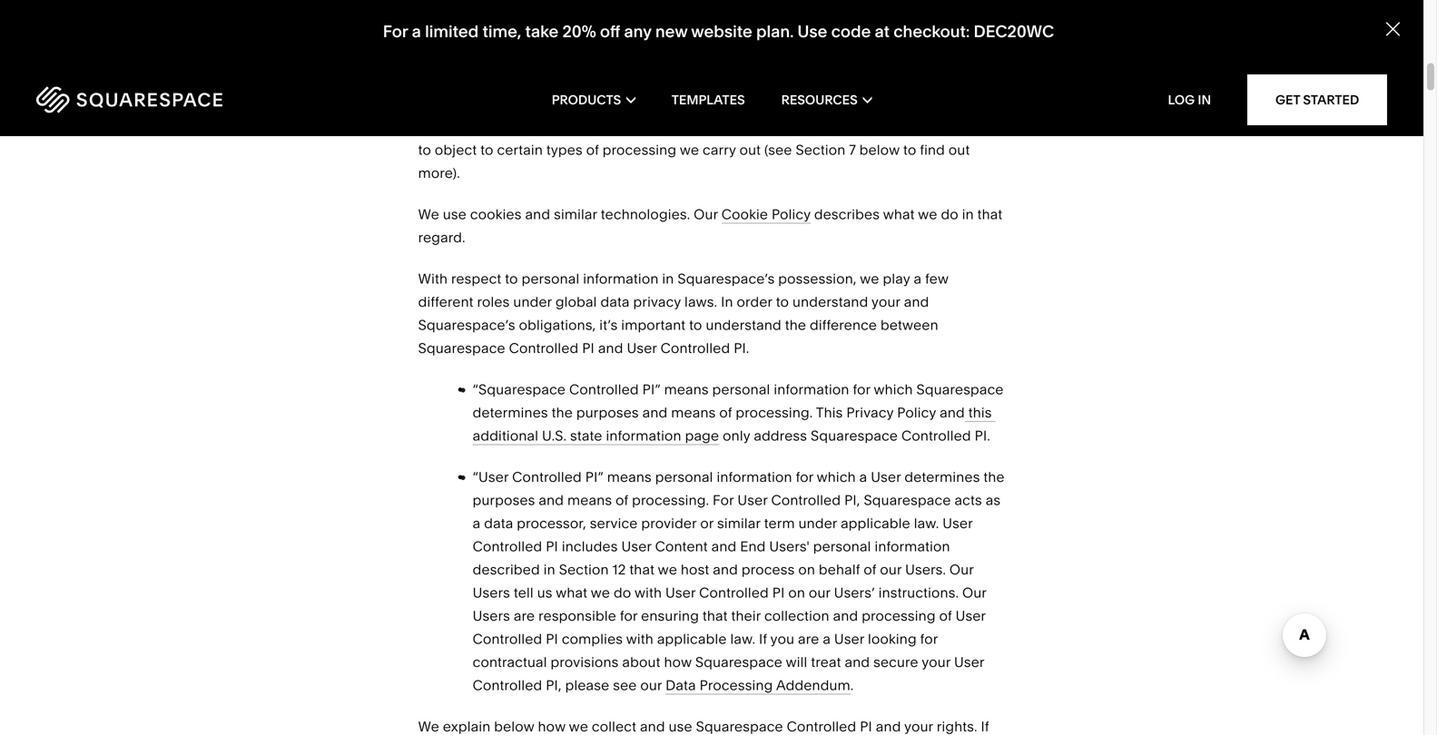 Task type: describe. For each thing, give the bounding box(es) containing it.
policy down resources
[[807, 119, 846, 135]]

1 vertical spatial applicable
[[657, 631, 727, 648]]

resources
[[781, 92, 858, 108]]

1 vertical spatial our
[[949, 562, 974, 578]]

resources button
[[781, 64, 872, 136]]

provisions
[[551, 654, 619, 671]]

1 horizontal spatial pi.
[[975, 428, 990, 445]]

any
[[624, 22, 651, 41]]

what inside "user controlled pi" means personal information for which a user determines the purposes and means of processing. for user controlled pi, squarespace acts as a data processor, service provider or similar term under applicable law. user controlled pi includes user content and end users' personal information described in section 12 that we host and process on behalf of our users. our users tell us what we do with user controlled pi on our users' instructions. our users are responsible for ensuring that their collection and processing of user controlled pi complies with applicable law. if you are a user looking for contractual provisions about how squarespace will treat and secure your user controlled pi, please see our
[[556, 585, 587, 602]]

off
[[600, 22, 620, 41]]

our left users.
[[880, 562, 902, 578]]

looking
[[868, 631, 917, 648]]

use
[[797, 22, 827, 41]]

service
[[590, 515, 638, 532]]

section inside ). this privacy policy does not apply to personal information of our employees or job applicants (except to the extent employees or job applicants are users). this privacy policy also includes the right to object to certain types of processing we carry out (see section 7 below to find out more).
[[796, 142, 846, 159]]

users).
[[678, 119, 723, 135]]

pi down responsible
[[546, 631, 558, 648]]

products button
[[552, 64, 635, 136]]

to up right
[[961, 95, 974, 112]]

about
[[622, 654, 660, 671]]

(except
[[909, 95, 958, 112]]

obligations,
[[519, 317, 596, 334]]

for inside "squarespace controlled pi" means personal information for which squarespace determines the purposes and means of processing. this privacy policy and
[[853, 381, 870, 398]]

personal down 'page'
[[655, 469, 713, 486]]

"user
[[473, 469, 509, 486]]

1 horizontal spatial applicable
[[841, 515, 910, 532]]

a up treat
[[823, 631, 831, 648]]

0 horizontal spatial are
[[514, 608, 535, 625]]

it's
[[599, 317, 618, 334]]

personal inside ). this privacy policy does not apply to personal information of our employees or job applicants (except to the extent employees or job applicants are users). this privacy policy also includes the right to object to certain types of processing we carry out (see section 7 below to find out more).
[[536, 95, 594, 112]]

only
[[723, 428, 750, 445]]

instructions.
[[878, 585, 959, 602]]

controlled up 'term'
[[771, 492, 841, 509]]

us
[[537, 585, 552, 602]]

controlled up described
[[473, 538, 542, 555]]

in inside with respect to personal information in squarespace's possession, we play a few different roles under global data privacy laws. in order to understand your and squarespace's obligations, it's important to understand the difference between squarespace controlled pi and user controlled pi.
[[662, 271, 674, 287]]

0 vertical spatial similar
[[554, 206, 597, 223]]

privacy inside "squarespace controlled pi" means personal information for which squarespace determines the purposes and means of processing. this privacy policy and
[[846, 405, 894, 421]]

includes inside "user controlled pi" means personal information for which a user determines the purposes and means of processing. for user controlled pi, squarespace acts as a data processor, service provider or similar term under applicable law. user controlled pi includes user content and end users' personal information described in section 12 that we host and process on behalf of our users. our users tell us what we do with user controlled pi on our users' instructions. our users are responsible for ensuring that their collection and processing of user controlled pi complies with applicable law. if you are a user looking for contractual provisions about how squarespace will treat and secure your user controlled pi, please see our
[[562, 538, 618, 555]]

technologies.
[[601, 206, 690, 223]]

information inside with respect to personal information in squarespace's possession, we play a few different roles under global data privacy laws. in order to understand your and squarespace's obligations, it's important to understand the difference between squarespace controlled pi and user controlled pi.
[[583, 271, 659, 287]]

we use cookies and similar technologies. our cookie policy
[[418, 206, 811, 223]]

right
[[965, 119, 995, 135]]

).
[[861, 72, 869, 89]]

determines inside "squarespace controlled pi" means personal information for which squarespace determines the purposes and means of processing. this privacy policy and
[[473, 405, 548, 421]]

the down '(except'
[[940, 119, 961, 135]]

to left find
[[903, 142, 916, 159]]

pi down processor,
[[546, 538, 558, 555]]

process
[[742, 562, 795, 578]]

1 vertical spatial squarespace's
[[418, 317, 515, 334]]

secure
[[873, 654, 918, 671]]

0 horizontal spatial or
[[540, 119, 553, 135]]

data processing addendum link
[[666, 677, 850, 695]]

also
[[850, 119, 877, 135]]

2 horizontal spatial are
[[798, 631, 819, 648]]

you
[[770, 631, 794, 648]]

provider
[[641, 515, 697, 532]]

for left ensuring at the bottom left of page
[[620, 608, 637, 625]]

in inside describes what we do in that regard.
[[962, 206, 974, 223]]

this inside "squarespace controlled pi" means personal information for which squarespace determines the purposes and means of processing. this privacy policy and
[[816, 405, 843, 421]]

contractual
[[473, 654, 547, 671]]

controlled down this
[[901, 428, 971, 445]]

0 horizontal spatial law.
[[730, 631, 755, 648]]

templates link
[[672, 64, 745, 136]]

certain
[[497, 142, 543, 159]]

the up right
[[978, 95, 999, 112]]

limited
[[425, 22, 479, 41]]

0 horizontal spatial privacy
[[757, 119, 804, 135]]

1 vertical spatial pi,
[[546, 677, 562, 694]]

log             in link
[[1168, 92, 1211, 108]]

0 vertical spatial pi,
[[844, 492, 860, 509]]

(see
[[764, 142, 792, 159]]

of down instructions.
[[939, 608, 952, 625]]

section inside "user controlled pi" means personal information for which a user determines the purposes and means of processing. for user controlled pi, squarespace acts as a data processor, service provider or similar term under applicable law. user controlled pi includes user content and end users' personal information described in section 12 that we host and process on behalf of our users. our users tell us what we do with user controlled pi on our users' instructions. our users are responsible for ensuring that their collection and processing of user controlled pi complies with applicable law. if you are a user looking for contractual provisions about how squarespace will treat and secure your user controlled pi, please see our
[[559, 562, 609, 578]]

we inside with respect to personal information in squarespace's possession, we play a few different roles under global data privacy laws. in order to understand your and squarespace's obligations, it's important to understand the difference between squarespace controlled pi and user controlled pi.
[[860, 271, 879, 287]]

"squarespace
[[473, 381, 566, 398]]

information down only
[[717, 469, 792, 486]]

cookie
[[721, 206, 768, 223]]

0 horizontal spatial applicants
[[581, 119, 650, 135]]

0 vertical spatial privacy
[[902, 72, 950, 89]]

in inside "user controlled pi" means personal information for which a user determines the purposes and means of processing. for user controlled pi, squarespace acts as a data processor, service provider or similar term under applicable law. user controlled pi includes user content and end users' personal information described in section 12 that we host and process on behalf of our users. our users tell us what we do with user controlled pi on our users' instructions. our users are responsible for ensuring that their collection and processing of user controlled pi complies with applicable law. if you are a user looking for contractual provisions about how squarespace will treat and secure your user controlled pi, please see our
[[544, 562, 555, 578]]

get started
[[1275, 92, 1359, 108]]

object
[[435, 142, 477, 159]]

your inside with respect to personal information in squarespace's possession, we play a few different roles under global data privacy laws. in order to understand your and squarespace's obligations, it's important to understand the difference between squarespace controlled pi and user controlled pi.
[[872, 294, 900, 311]]

website
[[691, 22, 752, 41]]

describes what we do in that regard.
[[418, 206, 1006, 246]]

user up ensuring at the bottom left of page
[[665, 585, 696, 602]]

1 vertical spatial on
[[788, 585, 805, 602]]

how
[[664, 654, 692, 671]]

our inside ). this privacy policy does not apply to personal information of our employees or job applicants (except to the extent employees or job applicants are users). this privacy policy also includes the right to object to certain types of processing we carry out (see section 7 below to find out more).
[[693, 95, 715, 112]]

user up treat
[[834, 631, 864, 648]]

this
[[968, 405, 992, 421]]

take
[[525, 22, 558, 41]]

u.s.
[[542, 428, 567, 445]]

squarespace logo link
[[36, 86, 306, 113]]

we down content
[[658, 562, 677, 578]]

users.
[[905, 562, 946, 578]]

1 horizontal spatial in
[[1198, 92, 1211, 108]]

find
[[920, 142, 945, 159]]

2 horizontal spatial this
[[872, 72, 899, 89]]

controlled up their
[[699, 585, 769, 602]]

possession,
[[778, 271, 857, 287]]

our down the behalf
[[809, 585, 830, 602]]

a down '"user'
[[473, 515, 481, 532]]

treat
[[811, 654, 841, 671]]

log
[[1168, 92, 1195, 108]]

pi down process
[[772, 585, 785, 602]]

user up 'term'
[[737, 492, 768, 509]]

end
[[740, 538, 766, 555]]

to down the extent
[[418, 142, 431, 159]]

0 vertical spatial for
[[383, 22, 408, 41]]

this additional u.s. state information page link
[[473, 405, 995, 445]]

.
[[850, 677, 854, 694]]

do inside "user controlled pi" means personal information for which a user determines the purposes and means of processing. for user controlled pi, squarespace acts as a data processor, service provider or similar term under applicable law. user controlled pi includes user content and end users' personal information described in section 12 that we host and process on behalf of our users. our users tell us what we do with user controlled pi on our users' instructions. our users are responsible for ensuring that their collection and processing of user controlled pi complies with applicable law. if you are a user looking for contractual provisions about how squarespace will treat and secure your user controlled pi, please see our
[[614, 585, 631, 602]]

collection
[[764, 608, 829, 625]]

the inside "squarespace controlled pi" means personal information for which squarespace determines the purposes and means of processing. this privacy policy and
[[552, 405, 573, 421]]

of right types
[[586, 142, 599, 159]]

which for a
[[817, 469, 856, 486]]

policy right cookie
[[772, 206, 811, 223]]

this additional u.s. state information page
[[473, 405, 995, 445]]

for a limited time, take 20% off any new website plan. use code at checkout: dec20wc
[[383, 22, 1054, 41]]

processing inside "user controlled pi" means personal information for which a user determines the purposes and means of processing. for user controlled pi, squarespace acts as a data processor, service provider or similar term under applicable law. user controlled pi includes user content and end users' personal information described in section 12 that we host and process on behalf of our users. our users tell us what we do with user controlled pi on our users' instructions. our users are responsible for ensuring that their collection and processing of user controlled pi complies with applicable law. if you are a user looking for contractual provisions about how squarespace will treat and secure your user controlled pi, please see our
[[862, 608, 936, 625]]

dec20wc
[[974, 22, 1054, 41]]

1 horizontal spatial that
[[703, 608, 728, 625]]

0 vertical spatial or
[[795, 95, 809, 112]]

user inside with respect to personal information in squarespace's possession, we play a few different roles under global data privacy laws. in order to understand your and squarespace's obligations, it's important to understand the difference between squarespace controlled pi and user controlled pi.
[[627, 340, 657, 357]]

0 vertical spatial law.
[[914, 515, 939, 532]]

their
[[731, 608, 761, 625]]

a inside with respect to personal information in squarespace's possession, we play a few different roles under global data privacy laws. in order to understand your and squarespace's obligations, it's important to understand the difference between squarespace controlled pi and user controlled pi.
[[914, 271, 922, 287]]

the inside with respect to personal information in squarespace's possession, we play a few different roles under global data privacy laws. in order to understand your and squarespace's obligations, it's important to understand the difference between squarespace controlled pi and user controlled pi.
[[785, 317, 806, 334]]

controlled down obligations,
[[509, 340, 579, 357]]

host
[[681, 562, 709, 578]]

1 horizontal spatial applicants
[[837, 95, 906, 112]]

we up responsible
[[591, 585, 610, 602]]

describes
[[814, 206, 880, 223]]

12
[[612, 562, 626, 578]]

1 out from the left
[[739, 142, 761, 159]]

0 vertical spatial our
[[694, 206, 718, 223]]

processor,
[[517, 515, 586, 532]]

templates
[[672, 92, 745, 108]]

apply
[[480, 95, 516, 112]]

privacy
[[633, 294, 681, 311]]

to right order
[[776, 294, 789, 311]]

respect
[[451, 271, 501, 287]]

1 vertical spatial employees
[[463, 119, 536, 135]]

pi" for means
[[642, 381, 661, 398]]

squarespace inside "squarespace controlled pi" means personal information for which squarespace determines the purposes and means of processing. this privacy policy and
[[916, 381, 1004, 398]]

a left limited
[[412, 22, 421, 41]]

personal up the behalf
[[813, 538, 871, 555]]

behalf
[[819, 562, 860, 578]]

does
[[418, 95, 451, 112]]

below
[[859, 142, 900, 159]]

0 vertical spatial on
[[798, 562, 815, 578]]

tell
[[514, 585, 534, 602]]

for down address
[[796, 469, 813, 486]]

get
[[1275, 92, 1300, 108]]

for right looking
[[920, 631, 938, 648]]

new
[[655, 22, 688, 41]]

squarespace up processing
[[695, 654, 782, 671]]

pi inside with respect to personal information in squarespace's possession, we play a few different roles under global data privacy laws. in order to understand your and squarespace's obligations, it's important to understand the difference between squarespace controlled pi and user controlled pi.
[[582, 340, 595, 357]]

we inside describes what we do in that regard.
[[918, 206, 937, 223]]

user right secure
[[954, 654, 984, 671]]

global
[[555, 294, 597, 311]]

processing. inside "squarespace controlled pi" means personal information for which squarespace determines the purposes and means of processing. this privacy policy and
[[736, 405, 813, 421]]

cookie policy link
[[721, 206, 811, 224]]

data inside "user controlled pi" means personal information for which a user determines the purposes and means of processing. for user controlled pi, squarespace acts as a data processor, service provider or similar term under applicable law. user controlled pi includes user content and end users' personal information described in section 12 that we host and process on behalf of our users. our users tell us what we do with user controlled pi on our users' instructions. our users are responsible for ensuring that their collection and processing of user controlled pi complies with applicable law. if you are a user looking for contractual provisions about how squarespace will treat and secure your user controlled pi, please see our
[[484, 515, 513, 532]]

page
[[685, 428, 719, 445]]

or inside "user controlled pi" means personal information for which a user determines the purposes and means of processing. for user controlled pi, squarespace acts as a data processor, service provider or similar term under applicable law. user controlled pi includes user content and end users' personal information described in section 12 that we host and process on behalf of our users. our users tell us what we do with user controlled pi on our users' instructions. our users are responsible for ensuring that their collection and processing of user controlled pi complies with applicable law. if you are a user looking for contractual provisions about how squarespace will treat and secure your user controlled pi, please see our
[[700, 515, 714, 532]]

that inside describes what we do in that regard.
[[977, 206, 1003, 223]]

we
[[418, 206, 439, 223]]

of up "users'"
[[864, 562, 876, 578]]

controlled down u.s.
[[512, 469, 582, 486]]

additional
[[473, 428, 538, 445]]



Task type: locate. For each thing, give the bounding box(es) containing it.
which inside "squarespace controlled pi" means personal information for which squarespace determines the purposes and means of processing. this privacy policy and
[[874, 381, 913, 398]]

1 vertical spatial which
[[817, 469, 856, 486]]

squarespace's up laws.
[[678, 271, 775, 287]]

we inside ). this privacy policy does not apply to personal information of our employees or job applicants (except to the extent employees or job applicants are users). this privacy policy also includes the right to object to certain types of processing we carry out (see section 7 below to find out more).
[[680, 142, 699, 159]]

between
[[881, 317, 938, 334]]

for down only
[[713, 492, 734, 509]]

laws.
[[684, 294, 717, 311]]

0 horizontal spatial out
[[739, 142, 761, 159]]

1 horizontal spatial squarespace's
[[678, 271, 775, 287]]

0 vertical spatial pi"
[[642, 381, 661, 398]]

0 horizontal spatial pi.
[[734, 340, 749, 357]]

2 vertical spatial our
[[962, 585, 986, 602]]

data
[[600, 294, 630, 311], [484, 515, 513, 532]]

0 vertical spatial employees
[[718, 95, 792, 112]]

see
[[613, 677, 637, 694]]

processing inside ). this privacy policy does not apply to personal information of our employees or job applicants (except to the extent employees or job applicants are users). this privacy policy also includes the right to object to certain types of processing we carry out (see section 7 below to find out more).
[[603, 142, 676, 159]]

in
[[1198, 92, 1211, 108], [721, 294, 733, 311]]

privacy
[[902, 72, 950, 89], [757, 119, 804, 135], [846, 405, 894, 421]]

0 vertical spatial processing.
[[736, 405, 813, 421]]

0 vertical spatial squarespace's
[[678, 271, 775, 287]]

1 vertical spatial in
[[662, 271, 674, 287]]

policy up '(except'
[[953, 72, 992, 89]]

to right apply
[[520, 95, 533, 112]]

0 vertical spatial data
[[600, 294, 630, 311]]

in up privacy
[[662, 271, 674, 287]]

user down 'important' at the top left
[[627, 340, 657, 357]]

are inside ). this privacy policy does not apply to personal information of our employees or job applicants (except to the extent employees or job applicants are users). this privacy policy also includes the right to object to certain types of processing we carry out (see section 7 below to find out more).
[[654, 119, 675, 135]]

1 horizontal spatial similar
[[717, 515, 761, 532]]

determines up acts
[[905, 469, 980, 486]]

0 horizontal spatial section
[[559, 562, 609, 578]]

information inside the this additional u.s. state information page
[[606, 428, 681, 445]]

1 vertical spatial applicants
[[581, 119, 650, 135]]

this right ).
[[872, 72, 899, 89]]

which
[[874, 381, 913, 398], [817, 469, 856, 486]]

privacy up (see
[[757, 119, 804, 135]]

this up the carry on the top of the page
[[726, 119, 753, 135]]

important
[[621, 317, 686, 334]]

purposes inside "squarespace controlled pi" means personal information for which squarespace determines the purposes and means of processing. this privacy policy and
[[576, 405, 639, 421]]

pi.
[[734, 340, 749, 357], [975, 428, 990, 445]]

1 vertical spatial that
[[629, 562, 655, 578]]

user up 12
[[621, 538, 652, 555]]

0 vertical spatial applicable
[[841, 515, 910, 532]]

time,
[[482, 22, 521, 41]]

at
[[875, 22, 890, 41]]

1 vertical spatial in
[[721, 294, 733, 311]]

1 horizontal spatial processing
[[862, 608, 936, 625]]

squarespace's
[[678, 271, 775, 287], [418, 317, 515, 334]]

0 horizontal spatial understand
[[706, 317, 781, 334]]

1 horizontal spatial this
[[816, 405, 843, 421]]

which for squarespace
[[874, 381, 913, 398]]

under up users'
[[798, 515, 837, 532]]

1 horizontal spatial determines
[[905, 469, 980, 486]]

7
[[849, 142, 856, 159]]

controlled up contractual
[[473, 631, 542, 648]]

users'
[[834, 585, 875, 602]]

0 horizontal spatial pi,
[[546, 677, 562, 694]]

that down right
[[977, 206, 1003, 223]]

squarespace right address
[[811, 428, 898, 445]]

processing
[[603, 142, 676, 159], [862, 608, 936, 625]]

0 horizontal spatial processing
[[603, 142, 676, 159]]

information up users.
[[875, 538, 950, 555]]

information inside ). this privacy policy does not apply to personal information of our employees or job applicants (except to the extent employees or job applicants are users). this privacy policy also includes the right to object to certain types of processing we carry out (see section 7 below to find out more).
[[598, 95, 673, 112]]

different
[[418, 294, 474, 311]]

0 horizontal spatial applicable
[[657, 631, 727, 648]]

of
[[677, 95, 690, 112], [586, 142, 599, 159], [719, 405, 732, 421], [616, 492, 628, 509], [864, 562, 876, 578], [939, 608, 952, 625]]

pi" inside "squarespace controlled pi" means personal information for which squarespace determines the purposes and means of processing. this privacy policy and
[[642, 381, 661, 398]]

started
[[1303, 92, 1359, 108]]

policy
[[953, 72, 992, 89], [807, 119, 846, 135], [772, 206, 811, 223], [897, 405, 936, 421]]

of up the users).
[[677, 95, 690, 112]]

please
[[565, 677, 609, 694]]

that left their
[[703, 608, 728, 625]]

1 horizontal spatial under
[[798, 515, 837, 532]]

state
[[570, 428, 602, 445]]

pi, down the only address squarespace controlled pi.
[[844, 492, 860, 509]]

2 vertical spatial that
[[703, 608, 728, 625]]

applicants down 'products'
[[581, 119, 650, 135]]

pi
[[582, 340, 595, 357], [546, 538, 558, 555], [772, 585, 785, 602], [546, 631, 558, 648]]

0 vertical spatial which
[[874, 381, 913, 398]]

only address squarespace controlled pi.
[[719, 428, 990, 445]]

pi. down this
[[975, 428, 990, 445]]

0 horizontal spatial that
[[629, 562, 655, 578]]

1 vertical spatial this
[[726, 119, 753, 135]]

controlled down laws.
[[660, 340, 730, 357]]

our down 'about'
[[640, 677, 662, 694]]

cookies
[[470, 206, 522, 223]]

2 horizontal spatial or
[[795, 95, 809, 112]]

1 horizontal spatial privacy
[[846, 405, 894, 421]]

law.
[[914, 515, 939, 532], [730, 631, 755, 648]]

0 vertical spatial do
[[941, 206, 958, 223]]

out right find
[[949, 142, 970, 159]]

pi. down order
[[734, 340, 749, 357]]

personal up the this additional u.s. state information page
[[712, 381, 770, 398]]

0 horizontal spatial job
[[557, 119, 578, 135]]

controlled down contractual
[[473, 677, 542, 694]]

1 horizontal spatial includes
[[881, 119, 937, 135]]

in up us
[[544, 562, 555, 578]]

law. left the if
[[730, 631, 755, 648]]

to down laws.
[[689, 317, 702, 334]]

your down play
[[872, 294, 900, 311]]

our up the users).
[[693, 95, 715, 112]]

user down the only address squarespace controlled pi.
[[871, 469, 901, 486]]

includes
[[881, 119, 937, 135], [562, 538, 618, 555]]

in down right
[[962, 206, 974, 223]]

1 horizontal spatial which
[[874, 381, 913, 398]]

1 horizontal spatial understand
[[793, 294, 868, 311]]

1 vertical spatial pi"
[[585, 469, 604, 486]]

0 horizontal spatial purposes
[[473, 492, 535, 509]]

personal up global
[[522, 271, 580, 287]]

which inside "user controlled pi" means personal information for which a user determines the purposes and means of processing. for user controlled pi, squarespace acts as a data processor, service provider or similar term under applicable law. user controlled pi includes user content and end users' personal information described in section 12 that we host and process on behalf of our users. our users tell us what we do with user controlled pi on our users' instructions. our users are responsible for ensuring that their collection and processing of user controlled pi complies with applicable law. if you are a user looking for contractual provisions about how squarespace will treat and secure your user controlled pi, please see our
[[817, 469, 856, 486]]

section left 12
[[559, 562, 609, 578]]

data inside with respect to personal information in squarespace's possession, we play a few different roles under global data privacy laws. in order to understand your and squarespace's obligations, it's important to understand the difference between squarespace controlled pi and user controlled pi.
[[600, 294, 630, 311]]

0 horizontal spatial what
[[556, 585, 587, 602]]

pi. inside with respect to personal information in squarespace's possession, we play a few different roles under global data privacy laws. in order to understand your and squarespace's obligations, it's important to understand the difference between squarespace controlled pi and user controlled pi.
[[734, 340, 749, 357]]

a
[[412, 22, 421, 41], [914, 271, 922, 287], [859, 469, 867, 486], [473, 515, 481, 532], [823, 631, 831, 648]]

on down users'
[[798, 562, 815, 578]]

we down the users).
[[680, 142, 699, 159]]

are down tell
[[514, 608, 535, 625]]

the inside "user controlled pi" means personal information for which a user determines the purposes and means of processing. for user controlled pi, squarespace acts as a data processor, service provider or similar term under applicable law. user controlled pi includes user content and end users' personal information described in section 12 that we host and process on behalf of our users. our users tell us what we do with user controlled pi on our users' instructions. our users are responsible for ensuring that their collection and processing of user controlled pi complies with applicable law. if you are a user looking for contractual provisions about how squarespace will treat and secure your user controlled pi, please see our
[[984, 469, 1005, 486]]

purposes inside "user controlled pi" means personal information for which a user determines the purposes and means of processing. for user controlled pi, squarespace acts as a data processor, service provider or similar term under applicable law. user controlled pi includes user content and end users' personal information described in section 12 that we host and process on behalf of our users. our users tell us what we do with user controlled pi on our users' instructions. our users are responsible for ensuring that their collection and processing of user controlled pi complies with applicable law. if you are a user looking for contractual provisions about how squarespace will treat and secure your user controlled pi, please see our
[[473, 492, 535, 509]]

under inside "user controlled pi" means personal information for which a user determines the purposes and means of processing. for user controlled pi, squarespace acts as a data processor, service provider or similar term under applicable law. user controlled pi includes user content and end users' personal information described in section 12 that we host and process on behalf of our users. our users tell us what we do with user controlled pi on our users' instructions. our users are responsible for ensuring that their collection and processing of user controlled pi complies with applicable law. if you are a user looking for contractual provisions about how squarespace will treat and secure your user controlled pi, please see our
[[798, 515, 837, 532]]

of up only
[[719, 405, 732, 421]]

includes inside ). this privacy policy does not apply to personal information of our employees or job applicants (except to the extent employees or job applicants are users). this privacy policy also includes the right to object to certain types of processing we carry out (see section 7 below to find out more).
[[881, 119, 937, 135]]

processing. inside "user controlled pi" means personal information for which a user determines the purposes and means of processing. for user controlled pi, squarespace acts as a data processor, service provider or similar term under applicable law. user controlled pi includes user content and end users' personal information described in section 12 that we host and process on behalf of our users. our users tell us what we do with user controlled pi on our users' instructions. our users are responsible for ensuring that their collection and processing of user controlled pi complies with applicable law. if you are a user looking for contractual provisions about how squarespace will treat and secure your user controlled pi, please see our
[[632, 492, 709, 509]]

what
[[883, 206, 915, 223], [556, 585, 587, 602]]

your inside "user controlled pi" means personal information for which a user determines the purposes and means of processing. for user controlled pi, squarespace acts as a data processor, service provider or similar term under applicable law. user controlled pi includes user content and end users' personal information described in section 12 that we host and process on behalf of our users. our users tell us what we do with user controlled pi on our users' instructions. our users are responsible for ensuring that their collection and processing of user controlled pi complies with applicable law. if you are a user looking for contractual provisions about how squarespace will treat and secure your user controlled pi, please see our
[[922, 654, 951, 671]]

1 vertical spatial understand
[[706, 317, 781, 334]]

processing
[[700, 677, 773, 694]]

we down find
[[918, 206, 937, 223]]

0 vertical spatial with
[[634, 585, 662, 602]]

1 vertical spatial pi.
[[975, 428, 990, 445]]

that
[[977, 206, 1003, 223], [629, 562, 655, 578], [703, 608, 728, 625]]

pi" inside "user controlled pi" means personal information for which a user determines the purposes and means of processing. for user controlled pi, squarespace acts as a data processor, service provider or similar term under applicable law. user controlled pi includes user content and end users' personal information described in section 12 that we host and process on behalf of our users. our users tell us what we do with user controlled pi on our users' instructions. our users are responsible for ensuring that their collection and processing of user controlled pi complies with applicable law. if you are a user looking for contractual provisions about how squarespace will treat and secure your user controlled pi, please see our
[[585, 469, 604, 486]]

in inside with respect to personal information in squarespace's possession, we play a few different roles under global data privacy laws. in order to understand your and squarespace's obligations, it's important to understand the difference between squarespace controlled pi and user controlled pi.
[[721, 294, 733, 311]]

user down acts
[[943, 515, 973, 532]]

1 users from the top
[[473, 585, 510, 602]]

0 vertical spatial applicants
[[837, 95, 906, 112]]

we
[[680, 142, 699, 159], [918, 206, 937, 223], [860, 271, 879, 287], [658, 562, 677, 578], [591, 585, 610, 602]]

1 horizontal spatial in
[[662, 271, 674, 287]]

1 vertical spatial similar
[[717, 515, 761, 532]]

pi down obligations,
[[582, 340, 595, 357]]

0 horizontal spatial determines
[[473, 405, 548, 421]]

2 vertical spatial privacy
[[846, 405, 894, 421]]

more).
[[418, 165, 460, 182]]

pi"
[[642, 381, 661, 398], [585, 469, 604, 486]]

personal inside with respect to personal information in squarespace's possession, we play a few different roles under global data privacy laws. in order to understand your and squarespace's obligations, it's important to understand the difference between squarespace controlled pi and user controlled pi.
[[522, 271, 580, 287]]

1 horizontal spatial what
[[883, 206, 915, 223]]

information inside "squarespace controlled pi" means personal information for which squarespace determines the purposes and means of processing. this privacy policy and
[[774, 381, 849, 398]]

2 vertical spatial in
[[544, 562, 555, 578]]

described
[[473, 562, 540, 578]]

order
[[737, 294, 772, 311]]

which up the only address squarespace controlled pi.
[[874, 381, 913, 398]]

2 vertical spatial are
[[798, 631, 819, 648]]

1 horizontal spatial employees
[[718, 95, 792, 112]]

employees down apply
[[463, 119, 536, 135]]

play
[[883, 271, 910, 287]]

on up collection
[[788, 585, 805, 602]]

information right state
[[606, 428, 681, 445]]

0 vertical spatial job
[[812, 95, 833, 112]]

personal
[[536, 95, 594, 112], [522, 271, 580, 287], [712, 381, 770, 398], [655, 469, 713, 486], [813, 538, 871, 555]]

employees up (see
[[718, 95, 792, 112]]

content
[[655, 538, 708, 555]]

squarespace left acts
[[864, 492, 951, 509]]

what inside describes what we do in that regard.
[[883, 206, 915, 223]]

plan.
[[756, 22, 794, 41]]

1 horizontal spatial section
[[796, 142, 846, 159]]

squarespace inside with respect to personal information in squarespace's possession, we play a few different roles under global data privacy laws. in order to understand your and squarespace's obligations, it's important to understand the difference between squarespace controlled pi and user controlled pi.
[[418, 340, 505, 357]]

which down the only address squarespace controlled pi.
[[817, 469, 856, 486]]

includes up find
[[881, 119, 937, 135]]

get started link
[[1247, 74, 1387, 125]]

are left the users).
[[654, 119, 675, 135]]

0 vertical spatial what
[[883, 206, 915, 223]]

are
[[654, 119, 675, 135], [514, 608, 535, 625], [798, 631, 819, 648]]

what right describes at right
[[883, 206, 915, 223]]

types
[[546, 142, 583, 159]]

for inside "user controlled pi" means personal information for which a user determines the purposes and means of processing. for user controlled pi, squarespace acts as a data processor, service provider or similar term under applicable law. user controlled pi includes user content and end users' personal information described in section 12 that we host and process on behalf of our users. our users tell us what we do with user controlled pi on our users' instructions. our users are responsible for ensuring that their collection and processing of user controlled pi complies with applicable law. if you are a user looking for contractual provisions about how squarespace will treat and secure your user controlled pi, please see our
[[713, 492, 734, 509]]

not
[[455, 95, 476, 112]]

1 horizontal spatial law.
[[914, 515, 939, 532]]

of inside "squarespace controlled pi" means personal information for which squarespace determines the purposes and means of processing. this privacy policy and
[[719, 405, 732, 421]]

1 vertical spatial under
[[798, 515, 837, 532]]

information down any
[[598, 95, 673, 112]]

controlled inside "squarespace controlled pi" means personal information for which squarespace determines the purposes and means of processing. this privacy policy and
[[569, 381, 639, 398]]

1 horizontal spatial purposes
[[576, 405, 639, 421]]

1 horizontal spatial pi,
[[844, 492, 860, 509]]

use
[[443, 206, 467, 223]]

1 vertical spatial do
[[614, 585, 631, 602]]

0 vertical spatial in
[[1198, 92, 1211, 108]]

the up u.s.
[[552, 405, 573, 421]]

to right the 'object'
[[480, 142, 494, 159]]

1 vertical spatial includes
[[562, 538, 618, 555]]

a down the only address squarespace controlled pi.
[[859, 469, 867, 486]]

0 horizontal spatial includes
[[562, 538, 618, 555]]

0 vertical spatial pi.
[[734, 340, 749, 357]]

controlled
[[509, 340, 579, 357], [660, 340, 730, 357], [569, 381, 639, 398], [901, 428, 971, 445], [512, 469, 582, 486], [771, 492, 841, 509], [473, 538, 542, 555], [699, 585, 769, 602], [473, 631, 542, 648], [473, 677, 542, 694]]

0 horizontal spatial for
[[383, 22, 408, 41]]

or
[[795, 95, 809, 112], [540, 119, 553, 135], [700, 515, 714, 532]]

on
[[798, 562, 815, 578], [788, 585, 805, 602]]

our
[[694, 206, 718, 223], [949, 562, 974, 578], [962, 585, 986, 602]]

understand
[[793, 294, 868, 311], [706, 317, 781, 334]]

with respect to personal information in squarespace's possession, we play a few different roles under global data privacy laws. in order to understand your and squarespace's obligations, it's important to understand the difference between squarespace controlled pi and user controlled pi.
[[418, 271, 952, 357]]

2 users from the top
[[473, 608, 510, 625]]

0 vertical spatial are
[[654, 119, 675, 135]]

means
[[664, 381, 709, 398], [671, 405, 716, 421], [607, 469, 652, 486], [567, 492, 612, 509]]

a left the few
[[914, 271, 922, 287]]

0 horizontal spatial in
[[544, 562, 555, 578]]

log             in
[[1168, 92, 1211, 108]]

personal up types
[[536, 95, 594, 112]]

ensuring
[[641, 608, 699, 625]]

squarespace
[[418, 340, 505, 357], [916, 381, 1004, 398], [811, 428, 898, 445], [864, 492, 951, 509], [695, 654, 782, 671]]

0 vertical spatial purposes
[[576, 405, 639, 421]]

roles
[[477, 294, 510, 311]]

user down instructions.
[[956, 608, 986, 625]]

1 vertical spatial with
[[626, 631, 654, 648]]

in right log on the top right
[[1198, 92, 1211, 108]]

products
[[552, 92, 621, 108]]

2 out from the left
[[949, 142, 970, 159]]

0 horizontal spatial this
[[726, 119, 753, 135]]

acts
[[954, 492, 982, 509]]

similar up end
[[717, 515, 761, 532]]

responsible
[[538, 608, 616, 625]]

under inside with respect to personal information in squarespace's possession, we play a few different roles under global data privacy laws. in order to understand your and squarespace's obligations, it's important to understand the difference between squarespace controlled pi and user controlled pi.
[[513, 294, 552, 311]]

few
[[925, 271, 949, 287]]

1 vertical spatial determines
[[905, 469, 980, 486]]

of up service
[[616, 492, 628, 509]]

1 horizontal spatial job
[[812, 95, 833, 112]]

0 horizontal spatial pi"
[[585, 469, 604, 486]]

personal inside "squarespace controlled pi" means personal information for which squarespace determines the purposes and means of processing. this privacy policy and
[[712, 381, 770, 398]]

do inside describes what we do in that regard.
[[941, 206, 958, 223]]

to up "roles"
[[505, 271, 518, 287]]

understand down possession, in the top right of the page
[[793, 294, 868, 311]]

applicable
[[841, 515, 910, 532], [657, 631, 727, 648]]

similar
[[554, 206, 597, 223], [717, 515, 761, 532]]

information up address
[[774, 381, 849, 398]]

this
[[872, 72, 899, 89], [726, 119, 753, 135], [816, 405, 843, 421]]

0 vertical spatial in
[[962, 206, 974, 223]]

0 horizontal spatial similar
[[554, 206, 597, 223]]

processing. up provider
[[632, 492, 709, 509]]

determines up the additional
[[473, 405, 548, 421]]

similar inside "user controlled pi" means personal information for which a user determines the purposes and means of processing. for user controlled pi, squarespace acts as a data processor, service provider or similar term under applicable law. user controlled pi includes user content and end users' personal information described in section 12 that we host and process on behalf of our users. our users tell us what we do with user controlled pi on our users' instructions. our users are responsible for ensuring that their collection and processing of user controlled pi complies with applicable law. if you are a user looking for contractual provisions about how squarespace will treat and secure your user controlled pi, please see our
[[717, 515, 761, 532]]

complies
[[562, 631, 623, 648]]

0 horizontal spatial do
[[614, 585, 631, 602]]

pi" down state
[[585, 469, 604, 486]]

information up privacy
[[583, 271, 659, 287]]

pi" for and
[[585, 469, 604, 486]]

squarespace logo image
[[36, 86, 222, 113]]

1 horizontal spatial do
[[941, 206, 958, 223]]

law. up users.
[[914, 515, 939, 532]]

our right instructions.
[[962, 585, 986, 602]]

are down collection
[[798, 631, 819, 648]]

employees
[[718, 95, 792, 112], [463, 119, 536, 135]]

policy inside "squarespace controlled pi" means personal information for which squarespace determines the purposes and means of processing. this privacy policy and
[[897, 405, 936, 421]]

1 horizontal spatial data
[[600, 294, 630, 311]]

privacy up '(except'
[[902, 72, 950, 89]]

will
[[786, 654, 807, 671]]

1 vertical spatial data
[[484, 515, 513, 532]]

1 horizontal spatial or
[[700, 515, 714, 532]]

1 vertical spatial privacy
[[757, 119, 804, 135]]

determines inside "user controlled pi" means personal information for which a user determines the purposes and means of processing. for user controlled pi, squarespace acts as a data processor, service provider or similar term under applicable law. user controlled pi includes user content and end users' personal information described in section 12 that we host and process on behalf of our users. our users tell us what we do with user controlled pi on our users' instructions. our users are responsible for ensuring that their collection and processing of user controlled pi complies with applicable law. if you are a user looking for contractual provisions about how squarespace will treat and secure your user controlled pi, please see our
[[905, 469, 980, 486]]

1 vertical spatial or
[[540, 119, 553, 135]]

code
[[831, 22, 871, 41]]

0 horizontal spatial squarespace's
[[418, 317, 515, 334]]

in
[[962, 206, 974, 223], [662, 271, 674, 287], [544, 562, 555, 578]]

for up the only address squarespace controlled pi.
[[853, 381, 870, 398]]

term
[[764, 515, 795, 532]]

for left limited
[[383, 22, 408, 41]]

processing up looking
[[862, 608, 936, 625]]

processing. up address
[[736, 405, 813, 421]]

if
[[759, 631, 767, 648]]

pi, left 'please'
[[546, 677, 562, 694]]

0 vertical spatial your
[[872, 294, 900, 311]]

2 horizontal spatial that
[[977, 206, 1003, 223]]

0 horizontal spatial your
[[872, 294, 900, 311]]

similar down types
[[554, 206, 597, 223]]

carry
[[703, 142, 736, 159]]



Task type: vqa. For each thing, say whether or not it's contained in the screenshot.
Sell for Sell products
no



